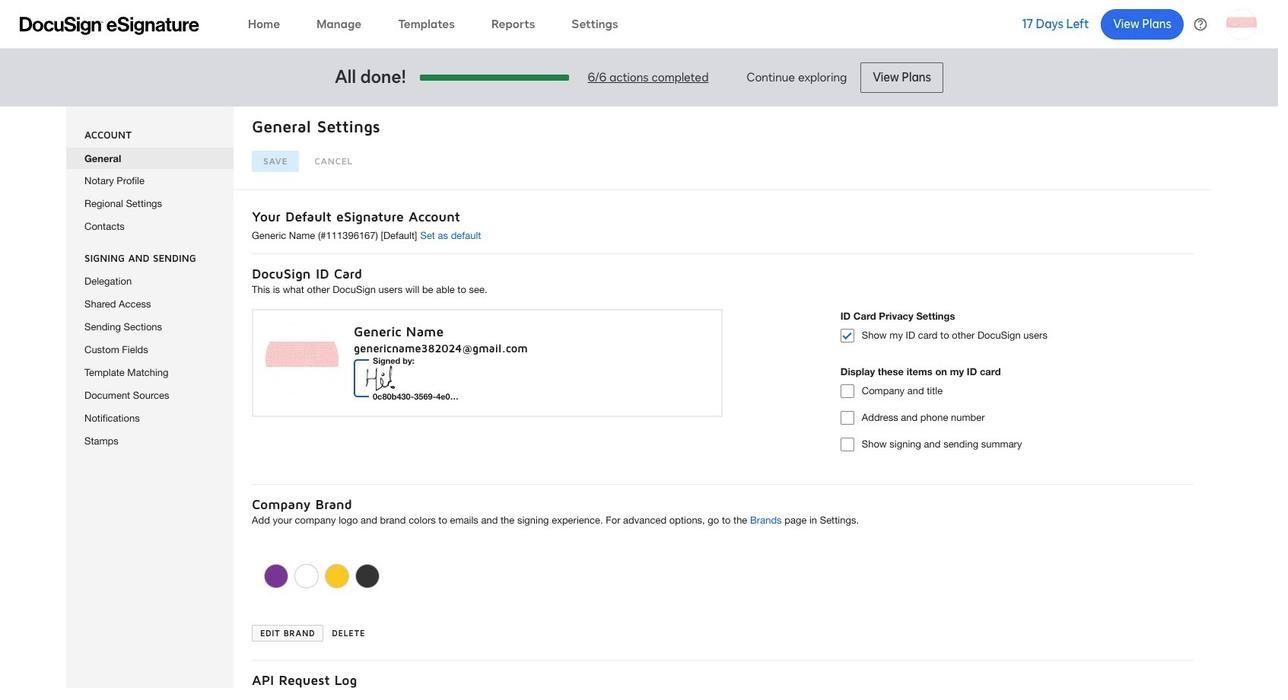 Task type: locate. For each thing, give the bounding box(es) containing it.
docusign esignature image
[[20, 16, 199, 35]]



Task type: vqa. For each thing, say whether or not it's contained in the screenshot.
Upload or change your profile image
yes



Task type: describe. For each thing, give the bounding box(es) containing it.
your uploaded profile image image
[[1227, 9, 1258, 39]]

generic name image
[[358, 359, 437, 398]]

upload or change your profile image image
[[266, 323, 339, 396]]



